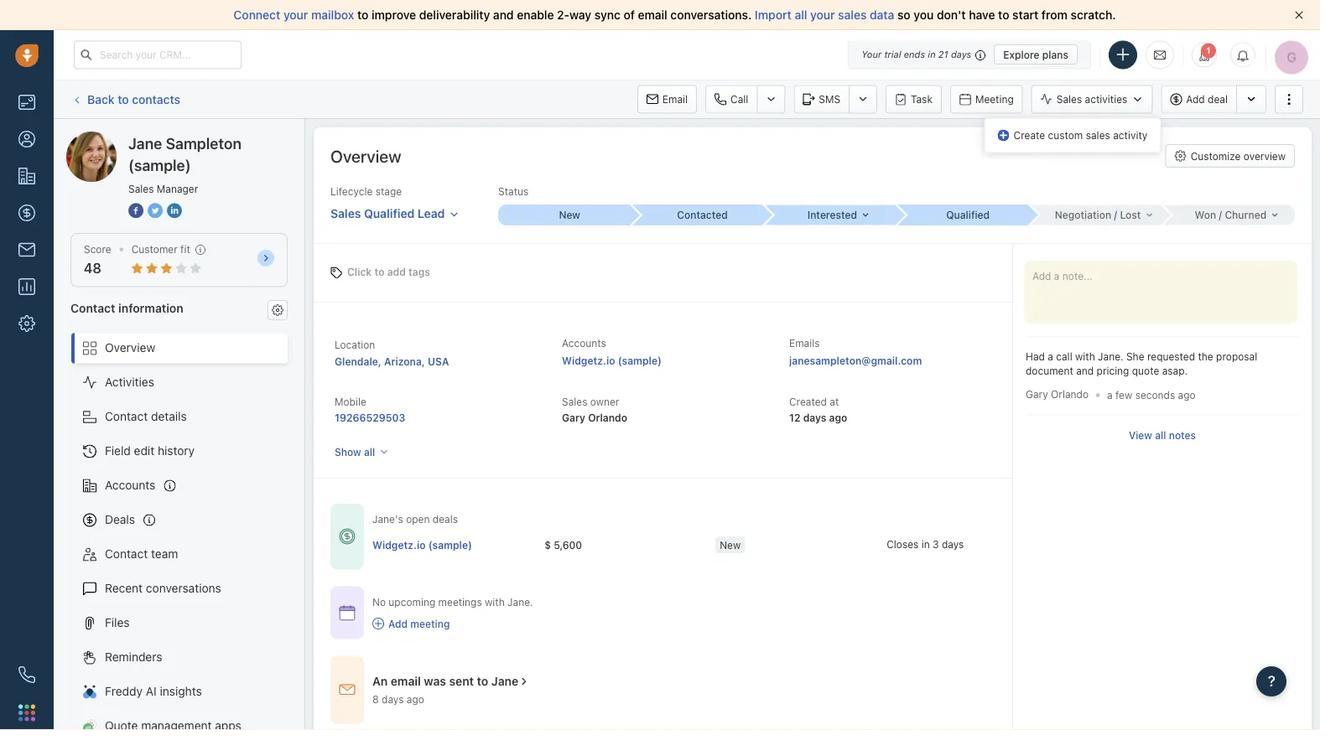 Task type: locate. For each thing, give the bounding box(es) containing it.
container_wx8msf4aqz5i3rn1 image
[[339, 529, 356, 545], [339, 605, 356, 622], [372, 618, 384, 630]]

won / churned
[[1195, 209, 1267, 221]]

in left the 21
[[928, 49, 936, 60]]

sales qualified lead
[[331, 206, 445, 220]]

jane down 'contacts'
[[128, 134, 162, 152]]

linkedin circled image
[[167, 201, 182, 219]]

add left the deal
[[1186, 93, 1205, 105]]

your right import
[[810, 8, 835, 22]]

1 horizontal spatial jane
[[128, 134, 162, 152]]

had
[[1026, 351, 1045, 363]]

twitter circled image
[[148, 201, 163, 219]]

3
[[933, 538, 939, 550]]

container_wx8msf4aqz5i3rn1 image left widgetz.io (sample)
[[339, 529, 356, 545]]

0 vertical spatial accounts
[[562, 338, 606, 349]]

row containing closes in 3 days
[[372, 528, 1058, 563]]

a left call
[[1048, 351, 1053, 363]]

/ for negotiation
[[1114, 209, 1117, 221]]

0 horizontal spatial your
[[284, 8, 308, 22]]

0 horizontal spatial gary
[[562, 412, 585, 424]]

widgetz.io
[[562, 355, 615, 367], [372, 539, 426, 551]]

mobile 19266529503
[[335, 396, 405, 424]]

to left start
[[998, 8, 1010, 22]]

improve
[[372, 8, 416, 22]]

proposal
[[1216, 351, 1258, 363]]

2 vertical spatial contact
[[105, 547, 148, 561]]

0 horizontal spatial container_wx8msf4aqz5i3rn1 image
[[339, 682, 356, 699]]

1 horizontal spatial sales
[[1086, 130, 1110, 141]]

ago down was
[[407, 694, 424, 706]]

email
[[638, 8, 668, 22], [391, 675, 421, 689]]

0 vertical spatial with
[[1075, 351, 1095, 363]]

1 vertical spatial gary
[[562, 412, 585, 424]]

1 horizontal spatial orlando
[[1051, 389, 1089, 400]]

to
[[357, 8, 369, 22], [998, 8, 1010, 22], [118, 92, 129, 106], [375, 266, 385, 278], [477, 675, 488, 689]]

jane. right meetings
[[508, 596, 533, 608]]

won
[[1195, 209, 1216, 221]]

to right the mailbox
[[357, 8, 369, 22]]

0 vertical spatial sales
[[838, 8, 867, 22]]

with inside the had a call with jane. she requested the proposal document and pricing quote asap.
[[1075, 351, 1095, 363]]

email right of
[[638, 8, 668, 22]]

contacted
[[677, 209, 728, 221]]

days down created
[[803, 412, 827, 424]]

jane right sent
[[491, 675, 519, 689]]

upcoming
[[389, 596, 436, 608]]

team
[[151, 547, 178, 561]]

0 vertical spatial and
[[493, 8, 514, 22]]

in
[[928, 49, 936, 60], [922, 538, 930, 550]]

accounts for accounts widgetz.io (sample)
[[562, 338, 606, 349]]

all right import
[[795, 8, 807, 22]]

your left the mailbox
[[284, 8, 308, 22]]

overview up lifecycle stage
[[331, 146, 401, 166]]

location
[[335, 339, 375, 351]]

churned
[[1225, 209, 1267, 221]]

location glendale, arizona, usa
[[335, 339, 449, 367]]

1 horizontal spatial container_wx8msf4aqz5i3rn1 image
[[519, 676, 530, 688]]

orlando down document
[[1051, 389, 1089, 400]]

1 / from the left
[[1114, 209, 1117, 221]]

you
[[914, 8, 934, 22]]

from
[[1042, 8, 1068, 22]]

0 vertical spatial email
[[638, 8, 668, 22]]

gary down accounts widgetz.io (sample)
[[562, 412, 585, 424]]

an email was sent to jane
[[372, 675, 519, 689]]

(sample) up "owner"
[[618, 355, 662, 367]]

widgetz.io (sample) link inside row
[[372, 538, 472, 552]]

0 horizontal spatial with
[[485, 596, 505, 608]]

your
[[284, 8, 308, 22], [810, 8, 835, 22]]

1 vertical spatial add
[[388, 618, 408, 630]]

and
[[493, 8, 514, 22], [1076, 365, 1094, 377]]

add
[[1186, 93, 1205, 105], [388, 618, 408, 630]]

your
[[862, 49, 882, 60]]

0 horizontal spatial widgetz.io
[[372, 539, 426, 551]]

0 vertical spatial gary
[[1026, 389, 1048, 400]]

0 vertical spatial contact
[[70, 301, 115, 315]]

task button
[[886, 85, 942, 114]]

0 horizontal spatial add
[[388, 618, 408, 630]]

ends
[[904, 49, 925, 60]]

0 vertical spatial new
[[559, 209, 580, 221]]

1 horizontal spatial ago
[[829, 412, 848, 424]]

quote
[[1132, 365, 1160, 377]]

0 horizontal spatial widgetz.io (sample) link
[[372, 538, 472, 552]]

won / churned link
[[1162, 205, 1295, 225]]

1 horizontal spatial qualified
[[946, 209, 990, 221]]

2 vertical spatial ago
[[407, 694, 424, 706]]

1 vertical spatial contact
[[105, 410, 148, 424]]

activities
[[105, 375, 154, 389]]

a inside the had a call with jane. she requested the proposal document and pricing quote asap.
[[1048, 351, 1053, 363]]

0 horizontal spatial overview
[[105, 341, 155, 355]]

accounts inside accounts widgetz.io (sample)
[[562, 338, 606, 349]]

to right sent
[[477, 675, 488, 689]]

all for view all notes
[[1155, 429, 1166, 441]]

history
[[158, 444, 195, 458]]

email up 8 days ago
[[391, 675, 421, 689]]

0 horizontal spatial jane
[[100, 131, 126, 145]]

1 vertical spatial new
[[720, 539, 741, 551]]

gary down document
[[1026, 389, 1048, 400]]

jane sampleton (sample) down 'contacts'
[[100, 131, 238, 145]]

had a call with jane. she requested the proposal document and pricing quote asap.
[[1026, 351, 1258, 377]]

1 horizontal spatial all
[[795, 8, 807, 22]]

back to contacts
[[87, 92, 180, 106]]

0 horizontal spatial all
[[364, 446, 375, 458]]

1 vertical spatial and
[[1076, 365, 1094, 377]]

0 horizontal spatial a
[[1048, 351, 1053, 363]]

overview up activities
[[105, 341, 155, 355]]

accounts up "owner"
[[562, 338, 606, 349]]

widgetz.io (sample) link down open
[[372, 538, 472, 552]]

all right view
[[1155, 429, 1166, 441]]

container_wx8msf4aqz5i3rn1 image right sent
[[519, 676, 530, 688]]

0 vertical spatial add
[[1186, 93, 1205, 105]]

1 vertical spatial a
[[1107, 389, 1113, 401]]

days right 3
[[942, 538, 964, 550]]

sales up facebook circled icon
[[128, 183, 154, 195]]

1 vertical spatial ago
[[829, 412, 848, 424]]

of
[[624, 8, 635, 22]]

1 vertical spatial accounts
[[105, 479, 155, 492]]

/ inside won / churned button
[[1219, 209, 1222, 221]]

sampleton down 'contacts'
[[129, 131, 187, 145]]

created
[[789, 396, 827, 408]]

0 horizontal spatial email
[[391, 675, 421, 689]]

container_wx8msf4aqz5i3rn1 image
[[519, 676, 530, 688], [339, 682, 356, 699]]

/ left lost
[[1114, 209, 1117, 221]]

with right meetings
[[485, 596, 505, 608]]

jane. for meetings
[[508, 596, 533, 608]]

1 vertical spatial all
[[1155, 429, 1166, 441]]

add inside button
[[1186, 93, 1205, 105]]

contact for contact team
[[105, 547, 148, 561]]

1 horizontal spatial add
[[1186, 93, 1205, 105]]

sms button
[[794, 85, 849, 114]]

she
[[1127, 351, 1145, 363]]

accounts up deals at the bottom left of the page
[[105, 479, 155, 492]]

/ right won at the top
[[1219, 209, 1222, 221]]

meeting
[[975, 94, 1014, 105]]

contacts
[[132, 92, 180, 106]]

lifecycle stage
[[331, 186, 402, 198]]

0 vertical spatial a
[[1048, 351, 1053, 363]]

1 horizontal spatial accounts
[[562, 338, 606, 349]]

0 horizontal spatial new
[[559, 209, 580, 221]]

start
[[1013, 8, 1039, 22]]

and left enable
[[493, 8, 514, 22]]

1 horizontal spatial with
[[1075, 351, 1095, 363]]

widgetz.io down jane's at left bottom
[[372, 539, 426, 551]]

usa
[[428, 356, 449, 367]]

sales left data
[[838, 8, 867, 22]]

all right show
[[364, 446, 375, 458]]

widgetz.io (sample) link up "owner"
[[562, 355, 662, 367]]

ago down asap.
[[1178, 389, 1196, 401]]

1 vertical spatial widgetz.io (sample) link
[[372, 538, 472, 552]]

sales left the activity
[[1086, 130, 1110, 141]]

0 horizontal spatial qualified
[[364, 206, 415, 220]]

1 vertical spatial jane.
[[508, 596, 533, 608]]

0 vertical spatial overview
[[331, 146, 401, 166]]

your trial ends in 21 days
[[862, 49, 972, 60]]

sales for sales activities
[[1057, 93, 1082, 105]]

sales
[[1057, 93, 1082, 105], [128, 183, 154, 195], [331, 206, 361, 220], [562, 396, 588, 408]]

reminders
[[105, 651, 162, 664]]

/ inside "negotiation / lost" button
[[1114, 209, 1117, 221]]

0 horizontal spatial ago
[[407, 694, 424, 706]]

container_wx8msf4aqz5i3rn1 image left 8 in the left of the page
[[339, 682, 356, 699]]

add down upcoming
[[388, 618, 408, 630]]

a left few
[[1107, 389, 1113, 401]]

phone element
[[10, 658, 44, 692]]

5,600
[[554, 539, 582, 551]]

0 vertical spatial all
[[795, 8, 807, 22]]

0 horizontal spatial jane.
[[508, 596, 533, 608]]

1 vertical spatial orlando
[[588, 412, 627, 424]]

sales up custom
[[1057, 93, 1082, 105]]

sales down lifecycle
[[331, 206, 361, 220]]

2 horizontal spatial ago
[[1178, 389, 1196, 401]]

create custom sales activity
[[1014, 130, 1148, 141]]

ago down at
[[829, 412, 848, 424]]

field
[[105, 444, 131, 458]]

call
[[1056, 351, 1073, 363]]

notes
[[1169, 429, 1196, 441]]

1 link
[[1192, 42, 1217, 68]]

1 horizontal spatial a
[[1107, 389, 1113, 401]]

customer
[[131, 244, 178, 255]]

2 horizontal spatial all
[[1155, 429, 1166, 441]]

0 horizontal spatial orlando
[[588, 412, 627, 424]]

Search your CRM... text field
[[74, 41, 242, 69]]

1 horizontal spatial widgetz.io (sample) link
[[562, 355, 662, 367]]

jane. inside the had a call with jane. she requested the proposal document and pricing quote asap.
[[1098, 351, 1124, 363]]

1 horizontal spatial overview
[[331, 146, 401, 166]]

0 vertical spatial widgetz.io (sample) link
[[562, 355, 662, 367]]

sales inside sales qualified lead link
[[331, 206, 361, 220]]

orlando down "owner"
[[588, 412, 627, 424]]

owner
[[590, 396, 619, 408]]

call link
[[705, 85, 757, 114]]

1 horizontal spatial and
[[1076, 365, 1094, 377]]

customer fit
[[131, 244, 190, 255]]

sales inside sales owner gary orlando
[[562, 396, 588, 408]]

sales manager
[[128, 183, 198, 195]]

sales inside sales activities button
[[1057, 93, 1082, 105]]

meeting button
[[950, 85, 1023, 114]]

days inside created at 12 days ago
[[803, 412, 827, 424]]

new inside row
[[720, 539, 741, 551]]

1 horizontal spatial new
[[720, 539, 741, 551]]

contact up recent
[[105, 547, 148, 561]]

back
[[87, 92, 115, 106]]

1 vertical spatial email
[[391, 675, 421, 689]]

widgetz.io up "owner"
[[562, 355, 615, 367]]

1 vertical spatial widgetz.io
[[372, 539, 426, 551]]

to right the back
[[118, 92, 129, 106]]

contact down 48
[[70, 301, 115, 315]]

gary orlando
[[1026, 389, 1089, 400]]

widgetz.io (sample)
[[372, 539, 472, 551]]

with right call
[[1075, 351, 1095, 363]]

created at 12 days ago
[[789, 396, 848, 424]]

widgetz.io (sample) link
[[562, 355, 662, 367], [372, 538, 472, 552]]

2 vertical spatial all
[[364, 446, 375, 458]]

1 vertical spatial with
[[485, 596, 505, 608]]

contact down activities
[[105, 410, 148, 424]]

sales left "owner"
[[562, 396, 588, 408]]

1 vertical spatial overview
[[105, 341, 155, 355]]

0 vertical spatial widgetz.io
[[562, 355, 615, 367]]

information
[[118, 301, 183, 315]]

container_wx8msf4aqz5i3rn1 image left no
[[339, 605, 356, 622]]

jane sampleton (sample) up manager at the left top
[[128, 134, 242, 174]]

contact team
[[105, 547, 178, 561]]

1 horizontal spatial /
[[1219, 209, 1222, 221]]

recent
[[105, 582, 143, 596]]

1 your from the left
[[284, 8, 308, 22]]

in inside row
[[922, 538, 930, 550]]

lost
[[1120, 209, 1141, 221]]

2-
[[557, 8, 570, 22]]

0 vertical spatial jane.
[[1098, 351, 1124, 363]]

ago
[[1178, 389, 1196, 401], [829, 412, 848, 424], [407, 694, 424, 706]]

gary
[[1026, 389, 1048, 400], [562, 412, 585, 424]]

negotiation / lost
[[1055, 209, 1141, 221]]

meeting
[[410, 618, 450, 630]]

row
[[372, 528, 1058, 563]]

1 horizontal spatial widgetz.io
[[562, 355, 615, 367]]

container_wx8msf4aqz5i3rn1 image down no
[[372, 618, 384, 630]]

jane sampleton (sample)
[[100, 131, 238, 145], [128, 134, 242, 174]]

1 horizontal spatial your
[[810, 8, 835, 22]]

field edit history
[[105, 444, 195, 458]]

orlando
[[1051, 389, 1089, 400], [588, 412, 627, 424]]

1 vertical spatial sales
[[1086, 130, 1110, 141]]

jane. up pricing on the bottom of the page
[[1098, 351, 1124, 363]]

connect your mailbox to improve deliverability and enable 2-way sync of email conversations. import all your sales data so you don't have to start from scratch.
[[234, 8, 1116, 22]]

0 vertical spatial ago
[[1178, 389, 1196, 401]]

and left pricing on the bottom of the page
[[1076, 365, 1094, 377]]

1 horizontal spatial jane.
[[1098, 351, 1124, 363]]

days right the 21
[[951, 49, 972, 60]]

days right 8 in the left of the page
[[382, 694, 404, 706]]

freddy
[[105, 685, 143, 699]]

jane down the back
[[100, 131, 126, 145]]

0 horizontal spatial /
[[1114, 209, 1117, 221]]

widgetz.io inside accounts widgetz.io (sample)
[[562, 355, 615, 367]]

gary inside sales owner gary orlando
[[562, 412, 585, 424]]

0 horizontal spatial accounts
[[105, 479, 155, 492]]

sales
[[838, 8, 867, 22], [1086, 130, 1110, 141]]

in left 3
[[922, 538, 930, 550]]

2 / from the left
[[1219, 209, 1222, 221]]

1 vertical spatial in
[[922, 538, 930, 550]]



Task type: describe. For each thing, give the bounding box(es) containing it.
show all
[[335, 446, 375, 458]]

tags
[[409, 266, 430, 278]]

asap.
[[1162, 365, 1188, 377]]

2 your from the left
[[810, 8, 835, 22]]

deals
[[433, 514, 458, 526]]

widgetz.io inside row
[[372, 539, 426, 551]]

custom
[[1048, 130, 1083, 141]]

deals
[[105, 513, 135, 527]]

a few seconds ago
[[1107, 389, 1196, 401]]

email
[[663, 94, 688, 105]]

customize overview
[[1191, 150, 1286, 162]]

seconds
[[1135, 389, 1175, 401]]

no
[[372, 596, 386, 608]]

accounts for accounts
[[105, 479, 155, 492]]

container_wx8msf4aqz5i3rn1 image for no upcoming meetings with jane.
[[339, 605, 356, 622]]

import
[[755, 8, 792, 22]]

call
[[731, 94, 749, 105]]

data
[[870, 8, 895, 22]]

phone image
[[18, 667, 35, 684]]

add
[[387, 266, 406, 278]]

closes
[[887, 538, 919, 550]]

8 days ago
[[372, 694, 424, 706]]

so
[[898, 8, 911, 22]]

orlando inside sales owner gary orlando
[[588, 412, 627, 424]]

19266529503 link
[[335, 412, 405, 424]]

negotiation / lost link
[[1030, 205, 1162, 225]]

glendale, arizona, usa link
[[335, 356, 449, 367]]

few
[[1116, 389, 1133, 401]]

new link
[[498, 205, 631, 226]]

pricing
[[1097, 365, 1129, 377]]

2 horizontal spatial jane
[[491, 675, 519, 689]]

show
[[335, 446, 361, 458]]

interested button
[[764, 205, 897, 225]]

qualified inside sales qualified lead link
[[364, 206, 415, 220]]

activity
[[1113, 130, 1148, 141]]

add for add meeting
[[388, 618, 408, 630]]

lead
[[418, 206, 445, 220]]

sales activities button
[[1032, 85, 1161, 114]]

sales activities
[[1057, 93, 1128, 105]]

janesampleton@gmail.com
[[789, 355, 922, 367]]

interested link
[[764, 205, 897, 225]]

don't
[[937, 8, 966, 22]]

and inside the had a call with jane. she requested the proposal document and pricing quote asap.
[[1076, 365, 1094, 377]]

mng settings image
[[272, 304, 284, 316]]

requested
[[1147, 351, 1195, 363]]

0 vertical spatial orlando
[[1051, 389, 1089, 400]]

(sample) up sales manager
[[128, 156, 191, 174]]

add meeting link
[[372, 617, 533, 631]]

overview
[[1244, 150, 1286, 162]]

48
[[84, 261, 101, 277]]

document
[[1026, 365, 1074, 377]]

0 horizontal spatial and
[[493, 8, 514, 22]]

to left 'add'
[[375, 266, 385, 278]]

emails janesampleton@gmail.com
[[789, 338, 922, 367]]

won / churned button
[[1162, 205, 1295, 225]]

explore plans link
[[994, 44, 1078, 65]]

jane. for call
[[1098, 351, 1124, 363]]

deal
[[1208, 93, 1228, 105]]

way
[[570, 8, 591, 22]]

close image
[[1295, 11, 1304, 19]]

ago inside created at 12 days ago
[[829, 412, 848, 424]]

send email image
[[1154, 48, 1166, 62]]

contact for contact details
[[105, 410, 148, 424]]

add meeting
[[388, 618, 450, 630]]

view
[[1129, 429, 1153, 441]]

view all notes
[[1129, 429, 1196, 441]]

add for add deal
[[1186, 93, 1205, 105]]

accounts widgetz.io (sample)
[[562, 338, 662, 367]]

1 horizontal spatial email
[[638, 8, 668, 22]]

add deal button
[[1161, 85, 1236, 114]]

qualified inside qualified link
[[946, 209, 990, 221]]

the
[[1198, 351, 1214, 363]]

days inside row
[[942, 538, 964, 550]]

enable
[[517, 8, 554, 22]]

8
[[372, 694, 379, 706]]

(sample) up manager at the left top
[[190, 131, 238, 145]]

closes in 3 days
[[887, 538, 964, 550]]

sampleton up manager at the left top
[[166, 134, 242, 152]]

contacted link
[[631, 205, 764, 226]]

sales owner gary orlando
[[562, 396, 627, 424]]

status
[[498, 186, 529, 198]]

(sample) down deals
[[428, 539, 472, 551]]

score
[[84, 244, 111, 255]]

sent
[[449, 675, 474, 689]]

deliverability
[[419, 8, 490, 22]]

jane's
[[372, 514, 403, 526]]

insights
[[160, 685, 202, 699]]

/ for won
[[1219, 209, 1222, 221]]

ai
[[146, 685, 157, 699]]

glendale,
[[335, 356, 381, 367]]

conversations
[[146, 582, 221, 596]]

an
[[372, 675, 388, 689]]

19266529503
[[335, 412, 405, 424]]

all for show all
[[364, 446, 375, 458]]

conversations.
[[671, 8, 752, 22]]

1 horizontal spatial gary
[[1026, 389, 1048, 400]]

open
[[406, 514, 430, 526]]

have
[[969, 8, 995, 22]]

sales activities button
[[1032, 85, 1153, 114]]

sales for sales qualified lead
[[331, 206, 361, 220]]

email button
[[637, 85, 697, 114]]

freshworks switcher image
[[18, 705, 35, 722]]

view all notes link
[[1129, 428, 1196, 443]]

0 horizontal spatial sales
[[838, 8, 867, 22]]

container_wx8msf4aqz5i3rn1 image inside add meeting link
[[372, 618, 384, 630]]

call button
[[705, 85, 757, 114]]

with for call
[[1075, 351, 1095, 363]]

sales for sales manager
[[128, 183, 154, 195]]

recent conversations
[[105, 582, 221, 596]]

contact for contact information
[[70, 301, 115, 315]]

contact information
[[70, 301, 183, 315]]

to inside "link"
[[118, 92, 129, 106]]

with for meetings
[[485, 596, 505, 608]]

sms
[[819, 94, 841, 105]]

facebook circled image
[[128, 201, 143, 219]]

(sample) inside accounts widgetz.io (sample)
[[618, 355, 662, 367]]

trial
[[884, 49, 901, 60]]

explore plans
[[1003, 49, 1069, 60]]

0 vertical spatial in
[[928, 49, 936, 60]]

container_wx8msf4aqz5i3rn1 image for jane's open deals
[[339, 529, 356, 545]]



Task type: vqa. For each thing, say whether or not it's contained in the screenshot.
the Set up your sales pipeline on the top of the page
no



